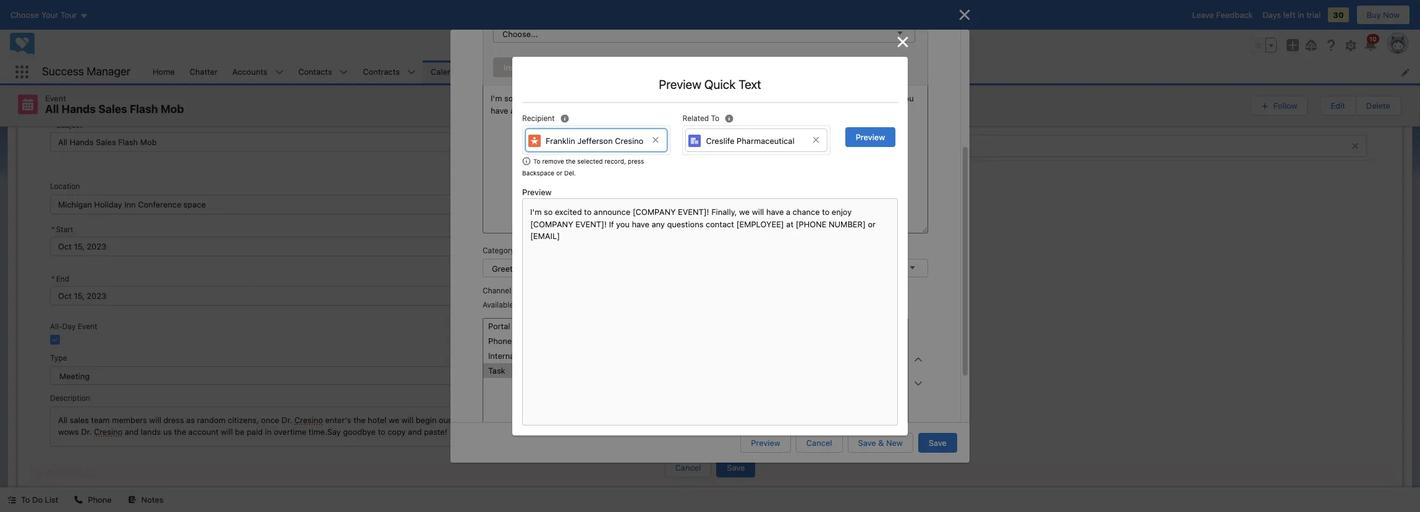 Task type: describe. For each thing, give the bounding box(es) containing it.
[email]
[[531, 231, 560, 241]]

to do list button
[[0, 488, 66, 513]]

calendar details button
[[28, 92, 1392, 112]]

the
[[566, 157, 576, 165]]

questions
[[667, 219, 704, 229]]

related to for name
[[720, 490, 757, 499]]

announce
[[594, 207, 631, 217]]

franklin jefferson cresino link
[[526, 129, 668, 152]]

contacts
[[298, 67, 332, 77]]

days left in trial
[[1263, 10, 1321, 20]]

buy
[[1367, 10, 1382, 20]]

1 horizontal spatial inverse image
[[958, 7, 973, 22]]

* for *
[[720, 118, 724, 128]]

Enter a greeting, note, or an answer to a question... text field
[[483, 86, 929, 234]]

franklin
[[546, 136, 575, 146]]

preview quick text
[[659, 77, 762, 91]]

contact
[[706, 219, 735, 229]]

calendar list item
[[424, 61, 488, 83]]

chatter
[[190, 67, 218, 77]]

* analytics
[[495, 67, 536, 77]]

day
[[62, 322, 76, 331]]

search...
[[592, 40, 625, 50]]

* for * end
[[51, 274, 55, 284]]

selected
[[578, 157, 603, 165]]

1 vertical spatial inverse image
[[896, 35, 911, 49]]

text default image for notes
[[128, 496, 136, 505]]

1 horizontal spatial event]!
[[678, 207, 710, 217]]

contracts
[[363, 67, 400, 77]]

&
[[879, 438, 884, 448]]

edit button
[[1322, 96, 1356, 115]]

assigned to
[[725, 118, 768, 128]]

buy now
[[1367, 10, 1400, 20]]

Description text field
[[50, 407, 701, 447]]

greetings
[[492, 264, 529, 274]]

record,
[[605, 157, 626, 165]]

related inside related to dropdown button
[[48, 467, 81, 479]]

calendar for calendar details
[[48, 96, 88, 107]]

start
[[56, 225, 73, 234]]

finally,
[[712, 207, 737, 217]]

accounts list item
[[225, 61, 291, 83]]

related to button
[[28, 463, 1392, 483]]

buy now button
[[1357, 5, 1411, 25]]

insert
[[504, 63, 525, 73]]

1 to from the left
[[584, 207, 592, 217]]

[employee]
[[737, 219, 785, 229]]

1 vertical spatial cancel button
[[665, 458, 712, 478]]

james peterson
[[744, 142, 804, 152]]

contracts link
[[356, 61, 407, 83]]

do
[[32, 495, 43, 505]]

save inside save & new button
[[859, 438, 877, 448]]

0 horizontal spatial [company
[[531, 219, 574, 229]]

new
[[887, 438, 903, 448]]

trial
[[1307, 10, 1321, 20]]

phone
[[88, 495, 112, 505]]

or inside the "i'm so excited to announce [company event]! finally, we will have a chance to enjoy [company event]! if you have any questions contact [employee] at [phone number] or [email]"
[[868, 219, 876, 229]]

james
[[744, 142, 768, 152]]

accounts
[[233, 67, 268, 77]]

home link
[[145, 61, 182, 83]]

manager
[[87, 65, 131, 78]]

group containing follow
[[1251, 95, 1402, 117]]

available
[[483, 300, 514, 310]]

assigned
[[725, 118, 757, 128]]

or inside to remove the selected record, press backspace or del.
[[557, 169, 563, 177]]

0 horizontal spatial preview button
[[741, 433, 791, 453]]

* end
[[51, 274, 69, 284]]

channel
[[483, 286, 511, 295]]

[phone
[[796, 219, 827, 229]]

to inside button
[[21, 495, 30, 505]]

quick
[[705, 77, 736, 91]]

recipient
[[522, 114, 555, 123]]

will
[[752, 207, 764, 217]]

james peterson link
[[723, 134, 1368, 158]]

event inside the event all hands sales flash mob
[[45, 93, 66, 103]]

1 horizontal spatial preview button
[[846, 127, 896, 147]]

in
[[1298, 10, 1305, 20]]

a
[[786, 207, 791, 217]]

left
[[1284, 10, 1296, 20]]

pharmaceutical
[[737, 136, 795, 146]]

0 vertical spatial save button
[[919, 433, 958, 453]]

creslife
[[706, 136, 735, 146]]

text
[[739, 77, 762, 91]]

to inside dropdown button
[[84, 467, 95, 479]]

at
[[787, 219, 794, 229]]

to down calendar details dropdown button
[[711, 114, 720, 123]]

chatter link
[[182, 61, 225, 83]]

cancel for the topmost "cancel" button
[[807, 438, 833, 448]]

home
[[153, 67, 175, 77]]

enjoy
[[832, 207, 852, 217]]

event all hands sales flash mob
[[45, 93, 184, 116]]

category
[[483, 246, 515, 255]]

to remove the selected record, press backspace or del.
[[522, 157, 644, 177]]

meeting for meeting digest
[[28, 52, 64, 63]]

list
[[45, 495, 58, 505]]

accounts link
[[225, 61, 275, 83]]

flash
[[130, 103, 158, 116]]

greetings button
[[483, 259, 929, 277]]

1 vertical spatial have
[[632, 219, 650, 229]]

hands
[[62, 103, 96, 116]]

0 vertical spatial [company
[[633, 207, 676, 217]]



Task type: locate. For each thing, give the bounding box(es) containing it.
text default image
[[74, 496, 83, 505], [128, 496, 136, 505]]

creslife pharmaceutical link
[[686, 129, 828, 152]]

related to inside dropdown button
[[48, 467, 95, 479]]

location
[[50, 182, 80, 191]]

all-day event
[[50, 322, 97, 331]]

calendar up * subject
[[48, 96, 88, 107]]

or right number] at the right top of the page
[[868, 219, 876, 229]]

text default image for to remove the selected record, press backspace or del.
[[522, 157, 531, 166]]

text default image inside to do list button
[[7, 496, 16, 505]]

All-Day Event checkbox
[[50, 335, 60, 345]]

1 vertical spatial text default image
[[7, 496, 16, 505]]

0 horizontal spatial event
[[45, 93, 66, 103]]

0 vertical spatial event
[[45, 93, 66, 103]]

related for recipient
[[683, 114, 709, 123]]

1 text default image from the left
[[74, 496, 83, 505]]

edit
[[1332, 101, 1346, 111]]

0 horizontal spatial cancel button
[[665, 458, 712, 478]]

jefferson
[[578, 136, 613, 146]]

leave feedback
[[1193, 10, 1253, 20]]

save
[[859, 438, 877, 448], [929, 438, 947, 448], [727, 463, 745, 473]]

i'm so excited to announce [company event]! finally, we will have a chance to enjoy [company event]! if you have any questions contact [employee] at [phone number] or [email]
[[531, 207, 876, 241]]

sales
[[98, 103, 127, 116]]

1 horizontal spatial to
[[822, 207, 830, 217]]

related for name
[[720, 490, 747, 499]]

delete
[[1367, 101, 1391, 111]]

0 horizontal spatial save
[[727, 463, 745, 473]]

0 horizontal spatial to
[[584, 207, 592, 217]]

1 vertical spatial calendar
[[48, 96, 88, 107]]

0 horizontal spatial have
[[632, 219, 650, 229]]

2 to from the left
[[822, 207, 830, 217]]

1 horizontal spatial text default image
[[128, 496, 136, 505]]

1 horizontal spatial [company
[[633, 207, 676, 217]]

meeting inside popup button
[[59, 371, 90, 381]]

0 vertical spatial meeting
[[28, 52, 64, 63]]

1 horizontal spatial event
[[78, 322, 97, 331]]

chance
[[793, 207, 820, 217]]

0 vertical spatial inverse image
[[958, 7, 973, 22]]

0 horizontal spatial event]!
[[576, 219, 607, 229]]

have left any
[[632, 219, 650, 229]]

*
[[495, 67, 499, 77], [720, 118, 724, 128], [51, 120, 55, 130], [51, 225, 55, 234], [51, 274, 55, 284]]

any
[[652, 219, 665, 229]]

list containing home
[[145, 61, 1421, 83]]

0 vertical spatial preview button
[[846, 127, 896, 147]]

text default image
[[522, 157, 531, 166], [7, 496, 16, 505]]

event]! left if
[[576, 219, 607, 229]]

1 horizontal spatial save button
[[919, 433, 958, 453]]

all
[[45, 103, 59, 116]]

to do list
[[21, 495, 58, 505]]

contracts list item
[[356, 61, 424, 83]]

2 vertical spatial related
[[720, 490, 747, 499]]

1 vertical spatial event]!
[[576, 219, 607, 229]]

to left enjoy
[[822, 207, 830, 217]]

phone button
[[67, 488, 119, 513]]

1 horizontal spatial text default image
[[522, 157, 531, 166]]

all-
[[50, 322, 62, 331]]

related
[[683, 114, 709, 123], [48, 467, 81, 479], [720, 490, 747, 499]]

so
[[544, 207, 553, 217]]

1 horizontal spatial related to
[[683, 114, 720, 123]]

to up pharmaceutical
[[759, 118, 768, 128]]

event
[[45, 93, 66, 103], [78, 322, 97, 331]]

* for * subject
[[51, 120, 55, 130]]

0 horizontal spatial related
[[48, 467, 81, 479]]

cancel for the bottommost "cancel" button
[[676, 463, 701, 473]]

meeting up success
[[28, 52, 64, 63]]

2 vertical spatial related to
[[720, 490, 757, 499]]

0 horizontal spatial save button
[[717, 458, 756, 478]]

[company down so on the top left
[[531, 219, 574, 229]]

group
[[1251, 38, 1277, 53], [1251, 95, 1402, 117], [50, 222, 701, 256], [50, 271, 701, 306]]

0 vertical spatial related to
[[683, 114, 720, 123]]

to right excited
[[584, 207, 592, 217]]

related to down related to dropdown button
[[720, 490, 757, 499]]

save & new button
[[848, 433, 914, 453]]

list
[[145, 61, 1421, 83]]

meeting for meeting
[[59, 371, 90, 381]]

* up creslife
[[720, 118, 724, 128]]

related down calendar details dropdown button
[[683, 114, 709, 123]]

preview button
[[846, 127, 896, 147], [741, 433, 791, 453]]

1 vertical spatial related
[[48, 467, 81, 479]]

to inside to remove the selected record, press backspace or del.
[[534, 157, 541, 165]]

related to down calendar details dropdown button
[[683, 114, 720, 123]]

None text field
[[50, 237, 701, 256]]

calendar inside list item
[[431, 67, 465, 77]]

calendar
[[431, 67, 465, 77], [48, 96, 88, 107]]

text default image up backspace
[[522, 157, 531, 166]]

follow
[[1274, 101, 1298, 111]]

related to up name
[[48, 467, 95, 479]]

follow button
[[1251, 96, 1309, 115]]

to down related to dropdown button
[[749, 490, 757, 499]]

contacts list item
[[291, 61, 356, 83]]

digest
[[67, 52, 96, 63]]

related down related to dropdown button
[[720, 490, 747, 499]]

creslife pharmaceutical
[[706, 136, 795, 146]]

backspace
[[522, 169, 555, 177]]

1 vertical spatial cancel
[[676, 463, 701, 473]]

now
[[1384, 10, 1400, 20]]

0 vertical spatial event]!
[[678, 207, 710, 217]]

1 horizontal spatial calendar
[[431, 67, 465, 77]]

* subject
[[51, 120, 83, 130]]

or left del.
[[557, 169, 563, 177]]

0 horizontal spatial related to
[[48, 467, 95, 479]]

end
[[56, 274, 69, 284]]

cancel button
[[796, 433, 843, 453], [665, 458, 712, 478]]

meeting digest
[[28, 52, 96, 63]]

calendar for calendar
[[431, 67, 465, 77]]

0 vertical spatial have
[[767, 207, 784, 217]]

to left do
[[21, 495, 30, 505]]

subject
[[56, 120, 83, 130]]

0 vertical spatial related
[[683, 114, 709, 123]]

event]!
[[678, 207, 710, 217], [576, 219, 607, 229]]

peterson
[[770, 142, 804, 152]]

event down success
[[45, 93, 66, 103]]

analytics
[[502, 67, 536, 77]]

number]
[[829, 219, 866, 229]]

1 vertical spatial [company
[[531, 219, 574, 229]]

del.
[[564, 169, 576, 177]]

notes
[[141, 495, 164, 505]]

1 vertical spatial event
[[78, 322, 97, 331]]

event]! up questions
[[678, 207, 710, 217]]

1 vertical spatial preview button
[[741, 433, 791, 453]]

text default image inside the "phone" button
[[74, 496, 83, 505]]

delete button
[[1357, 96, 1401, 115]]

1 horizontal spatial cancel
[[807, 438, 833, 448]]

meeting up description
[[59, 371, 90, 381]]

1 horizontal spatial cancel button
[[796, 433, 843, 453]]

0 horizontal spatial cancel
[[676, 463, 701, 473]]

you
[[616, 219, 630, 229]]

calendar right contracts list item at the left of page
[[431, 67, 465, 77]]

0 vertical spatial cancel button
[[796, 433, 843, 453]]

30
[[1334, 10, 1345, 20]]

text default image left notes
[[128, 496, 136, 505]]

inverse image
[[958, 7, 973, 22], [896, 35, 911, 49]]

save & new
[[859, 438, 903, 448]]

1 horizontal spatial save
[[859, 438, 877, 448]]

0 vertical spatial calendar
[[431, 67, 465, 77]]

or
[[557, 169, 563, 177], [868, 219, 876, 229]]

* inside 'list'
[[495, 67, 499, 77]]

* start
[[51, 225, 73, 234]]

calendar link
[[424, 61, 472, 83]]

1 horizontal spatial have
[[767, 207, 784, 217]]

* down all
[[51, 120, 55, 130]]

meeting button
[[50, 366, 701, 385]]

* for * analytics
[[495, 67, 499, 77]]

1 horizontal spatial or
[[868, 219, 876, 229]]

1 vertical spatial or
[[868, 219, 876, 229]]

0 vertical spatial cancel
[[807, 438, 833, 448]]

[company up any
[[633, 207, 676, 217]]

leave
[[1193, 10, 1215, 20]]

1 vertical spatial meeting
[[59, 371, 90, 381]]

2 horizontal spatial related to
[[720, 490, 757, 499]]

meeting inside 'link'
[[28, 52, 64, 63]]

1 vertical spatial save button
[[717, 458, 756, 478]]

success manager
[[42, 65, 131, 78]]

text default image for phone
[[74, 496, 83, 505]]

search... button
[[568, 35, 815, 55]]

text default image right name
[[74, 496, 83, 505]]

0 horizontal spatial text default image
[[74, 496, 83, 505]]

cresino
[[615, 136, 644, 146]]

None text field
[[50, 286, 701, 306]]

Location text field
[[50, 195, 701, 214]]

success
[[42, 65, 84, 78]]

0 horizontal spatial text default image
[[7, 496, 16, 505]]

related to
[[683, 114, 720, 123], [48, 467, 95, 479], [720, 490, 757, 499]]

to up the "phone" button
[[84, 467, 95, 479]]

text default image for to do list
[[7, 496, 16, 505]]

0 horizontal spatial inverse image
[[896, 35, 911, 49]]

2 horizontal spatial related
[[720, 490, 747, 499]]

0 horizontal spatial calendar
[[48, 96, 88, 107]]

if
[[609, 219, 614, 229]]

0 vertical spatial or
[[557, 169, 563, 177]]

1 vertical spatial related to
[[48, 467, 95, 479]]

* for * start
[[51, 225, 55, 234]]

1 horizontal spatial related
[[683, 114, 709, 123]]

calendar details
[[48, 96, 121, 107]]

insert button
[[493, 58, 536, 77]]

feedback
[[1217, 10, 1253, 20]]

meeting digest link
[[18, 50, 106, 71]]

excited
[[555, 207, 582, 217]]

details
[[90, 96, 121, 107]]

have left a
[[767, 207, 784, 217]]

remove
[[543, 157, 564, 165]]

* left the "end" on the bottom of page
[[51, 274, 55, 284]]

event right day
[[78, 322, 97, 331]]

related to for recipient
[[683, 114, 720, 123]]

calendar inside dropdown button
[[48, 96, 88, 107]]

2 text default image from the left
[[128, 496, 136, 505]]

text default image inside notes button
[[128, 496, 136, 505]]

related up name
[[48, 467, 81, 479]]

* left start at the top left
[[51, 225, 55, 234]]

to up backspace
[[534, 157, 541, 165]]

text default image left do
[[7, 496, 16, 505]]

0 vertical spatial text default image
[[522, 157, 531, 166]]

2 horizontal spatial save
[[929, 438, 947, 448]]

days
[[1263, 10, 1282, 20]]

0 horizontal spatial or
[[557, 169, 563, 177]]

* left insert in the left of the page
[[495, 67, 499, 77]]



Task type: vqa. For each thing, say whether or not it's contained in the screenshot.
chatter link
yes



